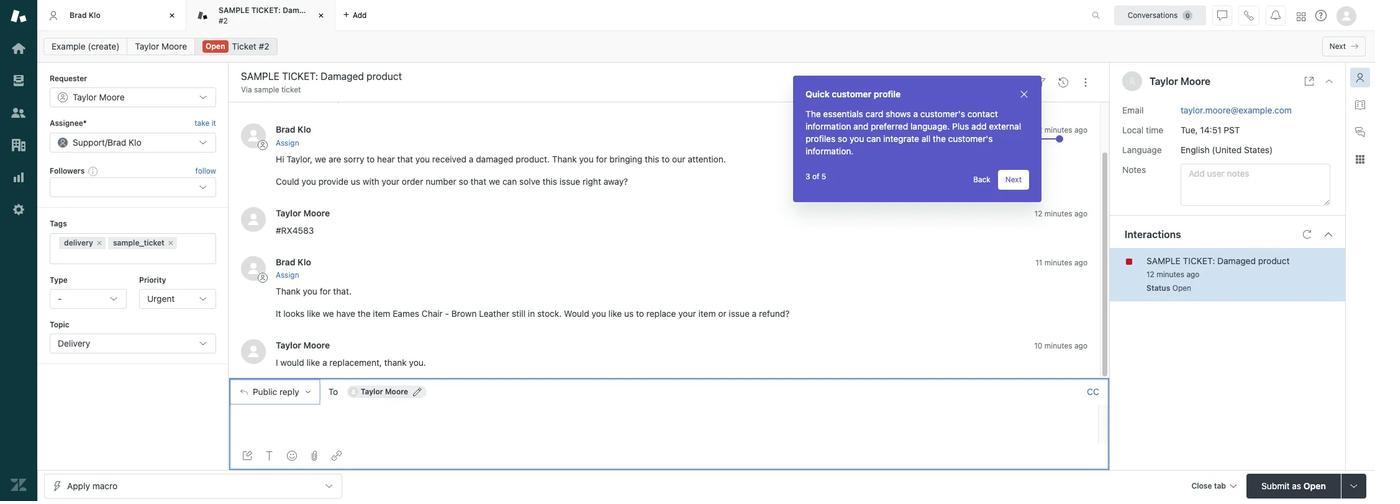 Task type: vqa. For each thing, say whether or not it's contained in the screenshot.
+ New Ticket
no



Task type: describe. For each thing, give the bounding box(es) containing it.
1 vertical spatial for
[[320, 286, 331, 297]]

plus
[[952, 121, 969, 132]]

1 horizontal spatial next
[[1330, 42, 1346, 51]]

12 minutes ago for #rx4583
[[1035, 209, 1088, 218]]

product for sample ticket: damaged product #2
[[319, 6, 348, 15]]

quick
[[806, 89, 830, 99]]

get help image
[[1315, 10, 1327, 21]]

take
[[195, 119, 209, 128]]

0 horizontal spatial us
[[351, 176, 360, 187]]

submit as open
[[1262, 481, 1326, 492]]

you up looks
[[303, 286, 317, 297]]

2 avatar image from the top
[[241, 207, 266, 232]]

you inside the essentials card shows a customer's contact information and preferred language. plus add external profiles so you can integrate all the customer's information.
[[850, 134, 864, 144]]

stock.
[[537, 309, 562, 319]]

taylor moore up tue,
[[1150, 76, 1211, 87]]

quick customer profile dialog
[[793, 76, 1042, 202]]

2 vertical spatial open
[[1304, 481, 1326, 492]]

sample for sample ticket: damaged product #2
[[219, 6, 249, 15]]

Subject field
[[238, 69, 1027, 84]]

you up "order"
[[415, 154, 430, 164]]

product for sample ticket: damaged product 12 minutes ago status open
[[1258, 256, 1290, 266]]

organizations image
[[11, 137, 27, 153]]

a inside the essentials card shows a customer's contact information and preferred language. plus add external profiles so you can integrate all the customer's information.
[[913, 109, 918, 119]]

refund.
[[495, 93, 524, 103]]

12 inside the sample ticket: damaged product 12 minutes ago status open
[[1147, 270, 1155, 279]]

like for i would like a replacement sent to me or to be issued a refund.
[[307, 93, 320, 103]]

the right have in the left of the page
[[358, 309, 371, 319]]

sent
[[382, 93, 399, 103]]

local time
[[1122, 125, 1163, 135]]

still
[[512, 309, 526, 319]]

minutes up 11 minutes ago text field
[[1045, 209, 1072, 218]]

example (create)
[[52, 41, 120, 52]]

profile
[[874, 89, 901, 99]]

eames
[[393, 309, 419, 319]]

can inside the essentials card shows a customer's contact information and preferred language. plus add external profiles so you can integrate all the customer's information.
[[867, 134, 881, 144]]

the essentials card shows a customer's contact information and preferred language. plus add external profiles so you can integrate all the customer's information.
[[806, 109, 1021, 157]]

information.
[[806, 146, 854, 157]]

take it
[[195, 119, 216, 128]]

0 vertical spatial customer's
[[920, 109, 965, 119]]

zendesk products image
[[1297, 12, 1306, 21]]

hear
[[377, 154, 395, 164]]

brad klo assign for hi
[[276, 124, 311, 148]]

tear
[[619, 70, 635, 81]]

brad klo
[[70, 10, 100, 20]]

you right would
[[592, 309, 606, 319]]

damaged for sample ticket: damaged product #2
[[283, 6, 317, 15]]

integrate
[[883, 134, 919, 144]]

are
[[329, 154, 341, 164]]

it
[[212, 119, 216, 128]]

0 horizontal spatial received
[[317, 70, 351, 81]]

tab containing sample ticket: damaged product
[[186, 0, 348, 31]]

replacement
[[329, 93, 379, 103]]

0 horizontal spatial issue
[[560, 176, 580, 187]]

looks
[[283, 309, 305, 319]]

taylor moore up the #rx4583
[[276, 208, 330, 218]]

- button
[[50, 289, 127, 309]]

12 for hi taylor, we are sorry to hear that you received a damaged product. thank you for bringing this to our attention.
[[1035, 126, 1042, 135]]

the left material
[[546, 70, 559, 81]]

it.
[[647, 70, 655, 81]]

assign for hi
[[276, 138, 299, 148]]

moore inside secondary element
[[161, 41, 187, 52]]

views image
[[11, 73, 27, 89]]

1 horizontal spatial or
[[718, 309, 726, 319]]

english (united states)
[[1181, 144, 1273, 155]]

have
[[336, 309, 355, 319]]

attention.
[[688, 154, 726, 164]]

material
[[561, 70, 593, 81]]

priority
[[139, 275, 166, 285]]

0 vertical spatial your
[[382, 176, 399, 187]]

brad klo link for hi
[[276, 124, 311, 135]]

and inside "conversationlabel" log
[[474, 70, 488, 81]]

3 avatar image from the top
[[241, 256, 266, 281]]

assign button for thank
[[276, 270, 299, 281]]

1 vertical spatial thank
[[276, 286, 301, 297]]

armchair
[[368, 70, 403, 81]]

taylor down looks
[[276, 340, 301, 351]]

you up right
[[579, 154, 594, 164]]

taylor moore link inside secondary element
[[127, 38, 195, 55]]

as
[[1292, 481, 1301, 492]]

there,
[[287, 70, 310, 81]]

like for it looks like we have the item eames chair - brown leather still in stock. would you like us to replace your item or issue a refund?
[[307, 309, 320, 319]]

1 avatar image from the top
[[241, 124, 266, 149]]

thank you for that.
[[276, 286, 352, 297]]

email
[[1122, 105, 1144, 115]]

taylor moore down thank
[[361, 387, 408, 397]]

language.
[[911, 121, 950, 132]]

leather
[[479, 309, 509, 319]]

damaged for sample ticket: damaged product 12 minutes ago status open
[[1217, 256, 1256, 266]]

brad klo assign for thank
[[276, 257, 311, 280]]

time
[[1146, 125, 1163, 135]]

brad for hi
[[276, 124, 295, 135]]

conversations
[[1128, 10, 1178, 20]]

minutes for a
[[1045, 342, 1072, 351]]

5
[[822, 172, 826, 181]]

1 horizontal spatial your
[[678, 309, 696, 319]]

a left the damaged
[[469, 154, 474, 164]]

english
[[1181, 144, 1210, 155]]

solve
[[519, 176, 540, 187]]

a left replacement
[[322, 93, 327, 103]]

preferred
[[871, 121, 908, 132]]

ago for are
[[1074, 126, 1088, 135]]

0 vertical spatial next button
[[1322, 37, 1366, 57]]

interactions
[[1125, 229, 1181, 240]]

Add user notes text field
[[1181, 164, 1330, 206]]

via
[[241, 85, 252, 94]]

external
[[989, 121, 1021, 132]]

sample
[[254, 85, 279, 94]]

#rx4583
[[276, 225, 314, 236]]

shows
[[886, 109, 911, 119]]

right
[[583, 176, 601, 187]]

close image inside brad klo tab
[[166, 9, 178, 22]]

states)
[[1244, 144, 1273, 155]]

12 minutes ago for hi taylor, we are sorry to hear that you received a damaged product. thank you for bringing this to our attention.
[[1035, 126, 1088, 135]]

1 horizontal spatial in
[[528, 309, 535, 319]]

to left replace
[[636, 309, 644, 319]]

take it button
[[195, 118, 216, 130]]

klo inside brad klo tab
[[89, 10, 100, 20]]

profiles
[[806, 134, 835, 144]]

to left be
[[437, 93, 445, 103]]

moore left edit user image at left
[[385, 387, 408, 397]]

taylor up time on the top right of page
[[1150, 76, 1178, 87]]

1 horizontal spatial issue
[[729, 309, 750, 319]]

conversationlabel log
[[229, 42, 1109, 379]]

moore up tue,
[[1181, 76, 1211, 87]]

i left noticed
[[491, 70, 493, 81]]

noticed
[[495, 70, 525, 81]]

notes
[[1122, 164, 1146, 175]]

could you provide us with your order number so that we can solve this issue right away?
[[276, 176, 628, 187]]

like right would
[[608, 309, 622, 319]]

1 vertical spatial we
[[489, 176, 500, 187]]

14:51
[[1200, 125, 1221, 135]]

1 vertical spatial us
[[624, 309, 634, 319]]

to left our on the left top of page
[[662, 154, 670, 164]]

back button
[[966, 170, 998, 190]]

Public reply composer text field
[[235, 405, 1094, 431]]

sample for sample ticket: damaged product 12 minutes ago status open
[[1147, 256, 1181, 266]]

and inside the essentials card shows a customer's contact information and preferred language. plus add external profiles so you can integrate all the customer's information.
[[853, 121, 868, 132]]

my
[[353, 70, 365, 81]]

1 vertical spatial that
[[397, 154, 413, 164]]

brown
[[451, 309, 477, 319]]

3
[[806, 172, 810, 181]]

back
[[973, 175, 991, 184]]

brad klo link for thank
[[276, 257, 311, 267]]

10 minutes ago
[[1034, 342, 1088, 351]]

11 minutes ago
[[1036, 258, 1088, 267]]

(united
[[1212, 144, 1242, 155]]

12 minutes ago text field for hi taylor, we are sorry to hear that you received a damaged product. thank you for bringing this to our attention.
[[1035, 126, 1088, 135]]

open link
[[194, 38, 277, 55]]

hi taylor, we are sorry to hear that you received a damaged product. thank you for bringing this to our attention.
[[276, 154, 726, 164]]

refund?
[[759, 309, 790, 319]]

to left hear
[[367, 154, 375, 164]]

it
[[276, 309, 281, 319]]

taylor,
[[287, 154, 313, 164]]

information
[[806, 121, 851, 132]]

bringing
[[609, 154, 642, 164]]

minutes for that.
[[1045, 258, 1072, 267]]

away?
[[604, 176, 628, 187]]

1 horizontal spatial thank
[[552, 154, 577, 164]]

taylor up the #rx4583
[[276, 208, 301, 218]]

like for i would like a replacement, thank you.
[[307, 358, 320, 368]]

draft mode image
[[242, 452, 252, 461]]

mail
[[455, 70, 471, 81]]

0 vertical spatial or
[[427, 93, 435, 103]]

0 horizontal spatial in
[[430, 70, 437, 81]]

sorry
[[344, 154, 364, 164]]

apps image
[[1355, 155, 1365, 165]]

contact
[[968, 109, 998, 119]]

add attachment image
[[309, 452, 319, 461]]

a left replacement, at bottom
[[322, 358, 327, 368]]

thank
[[384, 358, 407, 368]]

so inside "conversationlabel" log
[[459, 176, 468, 187]]

would for i would like a replacement, thank you.
[[280, 358, 304, 368]]

1 vertical spatial received
[[432, 154, 466, 164]]



Task type: locate. For each thing, give the bounding box(es) containing it.
2 vertical spatial that
[[471, 176, 486, 187]]

2 vertical spatial klo
[[298, 257, 311, 267]]

that down the damaged
[[471, 176, 486, 187]]

0 vertical spatial would
[[280, 93, 304, 103]]

open right as
[[1304, 481, 1326, 492]]

0 horizontal spatial that
[[397, 154, 413, 164]]

taylor moore link for i would like a replacement, thank you.
[[276, 340, 330, 351]]

sample ticket: damaged product #2
[[219, 6, 348, 25]]

events image
[[1058, 77, 1068, 87]]

0 vertical spatial product
[[319, 6, 348, 15]]

1 horizontal spatial received
[[432, 154, 466, 164]]

and right mail
[[474, 70, 488, 81]]

1 horizontal spatial close image
[[1019, 89, 1029, 99]]

customer's down add
[[948, 134, 993, 144]]

taylor moore right the (create) at the left of page
[[135, 41, 187, 52]]

0 horizontal spatial -
[[58, 294, 62, 304]]

local
[[1122, 125, 1144, 135]]

assign button for hi
[[276, 138, 299, 149]]

12 right external
[[1035, 126, 1042, 135]]

10 minutes ago text field
[[1034, 342, 1088, 351]]

2 assign from the top
[[276, 271, 299, 280]]

i left ticket
[[276, 93, 278, 103]]

- right chair
[[445, 309, 449, 319]]

i would like a replacement, thank you.
[[276, 358, 426, 368]]

minutes right 11
[[1045, 258, 1072, 267]]

damaged
[[283, 6, 317, 15], [1217, 256, 1256, 266]]

0 vertical spatial so
[[838, 134, 847, 144]]

0 vertical spatial this
[[645, 154, 659, 164]]

insert emojis image
[[287, 452, 297, 461]]

1 vertical spatial issue
[[729, 309, 750, 319]]

brad klo tab
[[37, 0, 186, 31]]

like right looks
[[307, 309, 320, 319]]

we down the damaged
[[489, 176, 500, 187]]

product inside the sample ticket: damaged product 12 minutes ago status open
[[1258, 256, 1290, 266]]

1 vertical spatial -
[[445, 309, 449, 319]]

1 assign button from the top
[[276, 138, 299, 149]]

item left eames
[[373, 309, 390, 319]]

0 vertical spatial can
[[867, 134, 881, 144]]

ago for a
[[1074, 342, 1088, 351]]

order
[[402, 176, 423, 187]]

a right has
[[612, 70, 617, 81]]

2 vertical spatial 12
[[1147, 270, 1155, 279]]

hi left taylor,
[[276, 154, 284, 164]]

taylor inside secondary element
[[135, 41, 159, 52]]

0 horizontal spatial open
[[206, 42, 225, 51]]

1 vertical spatial hi
[[276, 154, 284, 164]]

4 avatar image from the top
[[241, 340, 266, 365]]

item right replace
[[698, 309, 716, 319]]

us left with
[[351, 176, 360, 187]]

minutes right the 10
[[1045, 342, 1072, 351]]

would
[[280, 93, 304, 103], [280, 358, 304, 368]]

minutes inside the sample ticket: damaged product 12 minutes ago status open
[[1157, 270, 1184, 279]]

brad klo assign up "thank you for that." at the left of page
[[276, 257, 311, 280]]

sample up status
[[1147, 256, 1181, 266]]

tabs tab list
[[37, 0, 1079, 31]]

1 vertical spatial close image
[[1324, 76, 1334, 86]]

ticket: for sample ticket: damaged product 12 minutes ago status open
[[1183, 256, 1215, 266]]

would down looks
[[280, 358, 304, 368]]

2 brad klo assign from the top
[[276, 257, 311, 280]]

klo up "thank you for that." at the left of page
[[298, 257, 311, 267]]

hi
[[276, 70, 284, 81], [276, 154, 284, 164]]

get started image
[[11, 40, 27, 57]]

(create)
[[88, 41, 120, 52]]

you down essentials
[[850, 134, 864, 144]]

12 minutes ago text field down events icon at the top right
[[1035, 126, 1088, 135]]

0 vertical spatial that
[[528, 70, 544, 81]]

1 horizontal spatial can
[[867, 134, 881, 144]]

1 vertical spatial klo
[[298, 124, 311, 135]]

hi for hi there, i received my armchair today in the mail and i noticed that the material has a tear in it.
[[276, 70, 284, 81]]

submit
[[1262, 481, 1290, 492]]

example
[[52, 41, 85, 52]]

0 horizontal spatial next
[[1005, 175, 1022, 184]]

issue left refund?
[[729, 309, 750, 319]]

0 horizontal spatial can
[[502, 176, 517, 187]]

taylor.moore@example.com
[[1181, 105, 1292, 115]]

damaged
[[476, 154, 513, 164]]

1 vertical spatial taylor moore link
[[276, 208, 330, 218]]

ago inside the sample ticket: damaged product 12 minutes ago status open
[[1187, 270, 1200, 279]]

2 vertical spatial taylor moore link
[[276, 340, 330, 351]]

1 vertical spatial next
[[1005, 175, 1022, 184]]

thank up looks
[[276, 286, 301, 297]]

so
[[838, 134, 847, 144], [459, 176, 468, 187]]

klo for hi
[[298, 124, 311, 135]]

1 vertical spatial assign
[[276, 271, 299, 280]]

chair
[[422, 309, 443, 319]]

received
[[317, 70, 351, 81], [432, 154, 466, 164]]

0 horizontal spatial this
[[543, 176, 557, 187]]

thank right product. on the left of page
[[552, 154, 577, 164]]

ticket: inside sample ticket: damaged product #2
[[251, 6, 281, 15]]

close image inside tab
[[315, 9, 327, 22]]

hi there, i received my armchair today in the mail and i noticed that the material has a tear in it.
[[276, 70, 655, 81]]

assign button
[[276, 138, 299, 149], [276, 270, 299, 281]]

2 horizontal spatial that
[[528, 70, 544, 81]]

so inside the essentials card shows a customer's contact information and preferred language. plus add external profiles so you can integrate all the customer's information.
[[838, 134, 847, 144]]

all
[[922, 134, 931, 144]]

damaged inside the sample ticket: damaged product 12 minutes ago status open
[[1217, 256, 1256, 266]]

0 horizontal spatial thank
[[276, 286, 301, 297]]

add link (cmd k) image
[[332, 452, 342, 461]]

brad down the #rx4583
[[276, 257, 295, 267]]

that
[[528, 70, 544, 81], [397, 154, 413, 164], [471, 176, 486, 187]]

close image inside quick customer profile dialog
[[1019, 89, 1029, 99]]

0 vertical spatial open
[[206, 42, 225, 51]]

11 minutes ago text field
[[1036, 258, 1088, 267]]

taylor moore link down looks
[[276, 340, 330, 351]]

1 horizontal spatial close image
[[1324, 76, 1334, 86]]

open inside 'link'
[[206, 42, 225, 51]]

1 item from the left
[[373, 309, 390, 319]]

1 vertical spatial this
[[543, 176, 557, 187]]

1 brad klo assign from the top
[[276, 124, 311, 148]]

moore up i would like a replacement, thank you.
[[303, 340, 330, 351]]

like right ticket
[[307, 93, 320, 103]]

2 horizontal spatial in
[[638, 70, 645, 81]]

12 up status
[[1147, 270, 1155, 279]]

0 vertical spatial we
[[315, 154, 326, 164]]

taylor right the taylor.moore@example.com icon
[[361, 387, 383, 397]]

2 horizontal spatial open
[[1304, 481, 1326, 492]]

tue, 14:51 pst
[[1181, 125, 1240, 135]]

0 vertical spatial thank
[[552, 154, 577, 164]]

1 vertical spatial 12
[[1035, 209, 1042, 218]]

0 vertical spatial klo
[[89, 10, 100, 20]]

we
[[315, 154, 326, 164], [489, 176, 500, 187], [323, 309, 334, 319]]

user image
[[1129, 78, 1136, 85], [1130, 78, 1135, 85]]

0 vertical spatial brad klo assign
[[276, 124, 311, 148]]

0 horizontal spatial product
[[319, 6, 348, 15]]

a left refund?
[[752, 309, 757, 319]]

1 vertical spatial or
[[718, 309, 726, 319]]

11
[[1036, 258, 1042, 267]]

received up could you provide us with your order number so that we can solve this issue right away?
[[432, 154, 466, 164]]

the
[[806, 109, 821, 119]]

status
[[1147, 284, 1170, 293]]

1 vertical spatial brad klo assign
[[276, 257, 311, 280]]

1 horizontal spatial that
[[471, 176, 486, 187]]

1 horizontal spatial -
[[445, 309, 449, 319]]

knowledge image
[[1355, 100, 1365, 110]]

your
[[382, 176, 399, 187], [678, 309, 696, 319]]

to
[[328, 387, 338, 397]]

1 horizontal spatial open
[[1172, 284, 1191, 293]]

close image right 'view more details' image
[[1324, 76, 1334, 86]]

it looks like we have the item eames chair - brown leather still in stock. would you like us to replace your item or issue a refund?
[[276, 309, 790, 319]]

reporting image
[[11, 170, 27, 186]]

quick customer profile
[[806, 89, 901, 99]]

i down it
[[276, 358, 278, 368]]

us
[[351, 176, 360, 187], [624, 309, 634, 319]]

1 vertical spatial 12 minutes ago
[[1035, 209, 1088, 218]]

your right replace
[[678, 309, 696, 319]]

2 vertical spatial we
[[323, 309, 334, 319]]

0 vertical spatial sample
[[219, 6, 249, 15]]

2 hi from the top
[[276, 154, 284, 164]]

number
[[426, 176, 456, 187]]

1 horizontal spatial so
[[838, 134, 847, 144]]

0 horizontal spatial and
[[474, 70, 488, 81]]

that right hear
[[397, 154, 413, 164]]

minutes down events icon at the top right
[[1045, 126, 1072, 135]]

1 vertical spatial so
[[459, 176, 468, 187]]

conversations button
[[1114, 5, 1206, 25]]

us left replace
[[624, 309, 634, 319]]

pst
[[1224, 125, 1240, 135]]

1 horizontal spatial product
[[1258, 256, 1290, 266]]

language
[[1122, 144, 1162, 155]]

minutes for are
[[1045, 126, 1072, 135]]

2 vertical spatial 12 minutes ago text field
[[1147, 270, 1200, 279]]

received left my
[[317, 70, 351, 81]]

hi for hi taylor, we are sorry to hear that you received a damaged product. thank you for bringing this to our attention.
[[276, 154, 284, 164]]

urgent button
[[139, 289, 216, 309]]

would for i would like a replacement sent to me or to be issued a refund.
[[280, 93, 304, 103]]

tue,
[[1181, 125, 1198, 135]]

brad for thank
[[276, 257, 295, 267]]

0 vertical spatial for
[[596, 154, 607, 164]]

brad up taylor,
[[276, 124, 295, 135]]

taylor right the (create) at the left of page
[[135, 41, 159, 52]]

1 vertical spatial next button
[[998, 170, 1029, 190]]

assign up "thank you for that." at the left of page
[[276, 271, 299, 280]]

you
[[850, 134, 864, 144], [415, 154, 430, 164], [579, 154, 594, 164], [302, 176, 316, 187], [303, 286, 317, 297], [592, 309, 606, 319]]

next button inside quick customer profile dialog
[[998, 170, 1029, 190]]

1 12 minutes ago from the top
[[1035, 126, 1088, 135]]

so up information.
[[838, 134, 847, 144]]

sample up #2
[[219, 6, 249, 15]]

1 horizontal spatial ticket:
[[1183, 256, 1215, 266]]

1 hi from the top
[[276, 70, 284, 81]]

ticket: for sample ticket: damaged product #2
[[251, 6, 281, 15]]

you right could
[[302, 176, 316, 187]]

assign for thank
[[276, 271, 299, 280]]

12 minutes ago up 11 minutes ago text field
[[1035, 209, 1088, 218]]

klo up the example (create) on the left top
[[89, 10, 100, 20]]

ago
[[1074, 126, 1088, 135], [1074, 209, 1088, 218], [1074, 258, 1088, 267], [1187, 270, 1200, 279], [1074, 342, 1088, 351]]

0 horizontal spatial or
[[427, 93, 435, 103]]

1 vertical spatial brad klo link
[[276, 257, 311, 267]]

main element
[[0, 0, 37, 502]]

view more details image
[[1304, 76, 1314, 86]]

for
[[596, 154, 607, 164], [320, 286, 331, 297]]

close image
[[315, 9, 327, 22], [1019, 89, 1029, 99]]

i would like a replacement sent to me or to be issued a refund.
[[276, 93, 524, 103]]

can down preferred
[[867, 134, 881, 144]]

12 minutes ago text field up 11 minutes ago text field
[[1035, 209, 1088, 218]]

of
[[812, 172, 819, 181]]

klo for thank
[[298, 257, 311, 267]]

1 vertical spatial close image
[[1019, 89, 1029, 99]]

10
[[1034, 342, 1042, 351]]

klo
[[89, 10, 100, 20], [298, 124, 311, 135], [298, 257, 311, 267]]

1 horizontal spatial sample
[[1147, 256, 1181, 266]]

brad klo link up taylor,
[[276, 124, 311, 135]]

and down card
[[853, 121, 868, 132]]

we left have in the left of the page
[[323, 309, 334, 319]]

1 horizontal spatial item
[[698, 309, 716, 319]]

product inside sample ticket: damaged product #2
[[319, 6, 348, 15]]

secondary element
[[37, 34, 1375, 59]]

next inside quick customer profile dialog
[[1005, 175, 1022, 184]]

1 would from the top
[[280, 93, 304, 103]]

moore left open 'link'
[[161, 41, 187, 52]]

damaged inside sample ticket: damaged product #2
[[283, 6, 317, 15]]

so right number
[[459, 176, 468, 187]]

zendesk support image
[[11, 8, 27, 24]]

product.
[[516, 154, 550, 164]]

taylor moore link right the (create) at the left of page
[[127, 38, 195, 55]]

2 item from the left
[[698, 309, 716, 319]]

add
[[971, 121, 987, 132]]

- down type
[[58, 294, 62, 304]]

close image
[[166, 9, 178, 22], [1324, 76, 1334, 86]]

essentials
[[823, 109, 863, 119]]

in left it.
[[638, 70, 645, 81]]

sample inside the sample ticket: damaged product 12 minutes ago status open
[[1147, 256, 1181, 266]]

12 minutes ago
[[1035, 126, 1088, 135], [1035, 209, 1088, 218]]

provide
[[318, 176, 348, 187]]

next button right the back
[[998, 170, 1029, 190]]

format text image
[[265, 452, 275, 461]]

that.
[[333, 286, 352, 297]]

ticket: inside the sample ticket: damaged product 12 minutes ago status open
[[1183, 256, 1215, 266]]

0 vertical spatial brad
[[70, 10, 87, 20]]

this right solve
[[543, 176, 557, 187]]

1 vertical spatial sample
[[1147, 256, 1181, 266]]

0 vertical spatial assign
[[276, 138, 299, 148]]

1 assign from the top
[[276, 138, 299, 148]]

via sample ticket
[[241, 85, 301, 94]]

and
[[474, 70, 488, 81], [853, 121, 868, 132]]

brad klo assign
[[276, 124, 311, 148], [276, 257, 311, 280]]

avatar image
[[241, 124, 266, 149], [241, 207, 266, 232], [241, 256, 266, 281], [241, 340, 266, 365]]

card
[[866, 109, 883, 119]]

that right noticed
[[528, 70, 544, 81]]

has
[[596, 70, 610, 81]]

tab
[[186, 0, 348, 31]]

open inside the sample ticket: damaged product 12 minutes ago status open
[[1172, 284, 1191, 293]]

1 horizontal spatial next button
[[1322, 37, 1366, 57]]

or right "me"
[[427, 93, 435, 103]]

1 vertical spatial can
[[502, 176, 517, 187]]

1 vertical spatial open
[[1172, 284, 1191, 293]]

12 for #rx4583
[[1035, 209, 1042, 218]]

0 vertical spatial next
[[1330, 42, 1346, 51]]

follow button
[[195, 166, 216, 177]]

the left mail
[[440, 70, 453, 81]]

1 vertical spatial would
[[280, 358, 304, 368]]

2 assign button from the top
[[276, 270, 299, 281]]

taylor moore down looks
[[276, 340, 330, 351]]

1 horizontal spatial and
[[853, 121, 868, 132]]

a right issued
[[488, 93, 493, 103]]

issue left right
[[560, 176, 580, 187]]

zendesk image
[[11, 478, 27, 494]]

12 minutes ago text field up status
[[1147, 270, 1200, 279]]

moore up the #rx4583
[[303, 208, 330, 218]]

taylor moore inside "link"
[[135, 41, 187, 52]]

like left replacement, at bottom
[[307, 358, 320, 368]]

taylor.moore@example.com image
[[348, 387, 358, 397]]

2 would from the top
[[280, 358, 304, 368]]

0 vertical spatial damaged
[[283, 6, 317, 15]]

0 vertical spatial assign button
[[276, 138, 299, 149]]

0 horizontal spatial close image
[[166, 9, 178, 22]]

- inside "conversationlabel" log
[[445, 309, 449, 319]]

edit user image
[[413, 388, 422, 397]]

0 vertical spatial -
[[58, 294, 62, 304]]

2 brad klo link from the top
[[276, 257, 311, 267]]

taylor
[[135, 41, 159, 52], [1150, 76, 1178, 87], [276, 208, 301, 218], [276, 340, 301, 351], [361, 387, 383, 397]]

taylor moore link for #rx4583
[[276, 208, 330, 218]]

taylor moore link up the #rx4583
[[276, 208, 330, 218]]

0 vertical spatial 12
[[1035, 126, 1042, 135]]

customer's up language.
[[920, 109, 965, 119]]

12 up 11
[[1035, 209, 1042, 218]]

next button up customer context image
[[1322, 37, 1366, 57]]

0 vertical spatial hi
[[276, 70, 284, 81]]

the inside the essentials card shows a customer's contact information and preferred language. plus add external profiles so you can integrate all the customer's information.
[[933, 134, 946, 144]]

to left "me"
[[402, 93, 410, 103]]

minutes
[[1045, 126, 1072, 135], [1045, 209, 1072, 218], [1045, 258, 1072, 267], [1157, 270, 1184, 279], [1045, 342, 1072, 351]]

customer context image
[[1355, 73, 1365, 83]]

would down there,
[[280, 93, 304, 103]]

would
[[564, 309, 589, 319]]

replace
[[646, 309, 676, 319]]

your right with
[[382, 176, 399, 187]]

0 horizontal spatial so
[[459, 176, 468, 187]]

sample inside sample ticket: damaged product #2
[[219, 6, 249, 15]]

0 vertical spatial and
[[474, 70, 488, 81]]

with
[[363, 176, 379, 187]]

1 brad klo link from the top
[[276, 124, 311, 135]]

admin image
[[11, 202, 27, 218]]

i
[[312, 70, 315, 81], [491, 70, 493, 81], [276, 93, 278, 103], [276, 358, 278, 368]]

be
[[448, 93, 458, 103]]

example (create) button
[[43, 38, 128, 55]]

12 minutes ago text field
[[1035, 126, 1088, 135], [1035, 209, 1088, 218], [1147, 270, 1200, 279]]

- inside popup button
[[58, 294, 62, 304]]

type
[[50, 275, 68, 285]]

1 horizontal spatial this
[[645, 154, 659, 164]]

brad inside tab
[[70, 10, 87, 20]]

0 vertical spatial us
[[351, 176, 360, 187]]

hi up the via sample ticket
[[276, 70, 284, 81]]

customers image
[[11, 105, 27, 121]]

can inside "conversationlabel" log
[[502, 176, 517, 187]]

1 vertical spatial customer's
[[948, 134, 993, 144]]

open right status
[[1172, 284, 1191, 293]]

assign button up "thank you for that." at the left of page
[[276, 270, 299, 281]]

item
[[373, 309, 390, 319], [698, 309, 716, 319]]

in
[[430, 70, 437, 81], [638, 70, 645, 81], [528, 309, 535, 319]]

minutes up status
[[1157, 270, 1184, 279]]

0 horizontal spatial sample
[[219, 6, 249, 15]]

brad up the example (create) on the left top
[[70, 10, 87, 20]]

1 vertical spatial and
[[853, 121, 868, 132]]

for left the that.
[[320, 286, 331, 297]]

0 vertical spatial close image
[[166, 9, 178, 22]]

a right the shows
[[913, 109, 918, 119]]

ago for that.
[[1074, 258, 1088, 267]]

12 minutes ago text field for #rx4583
[[1035, 209, 1088, 218]]

3 of 5 back
[[806, 172, 991, 184]]

2 12 minutes ago from the top
[[1035, 209, 1088, 218]]

1 vertical spatial 12 minutes ago text field
[[1035, 209, 1088, 218]]

taylor moore
[[135, 41, 187, 52], [1150, 76, 1211, 87], [276, 208, 330, 218], [276, 340, 330, 351], [361, 387, 408, 397]]

i right there,
[[312, 70, 315, 81]]

assign
[[276, 138, 299, 148], [276, 271, 299, 280]]



